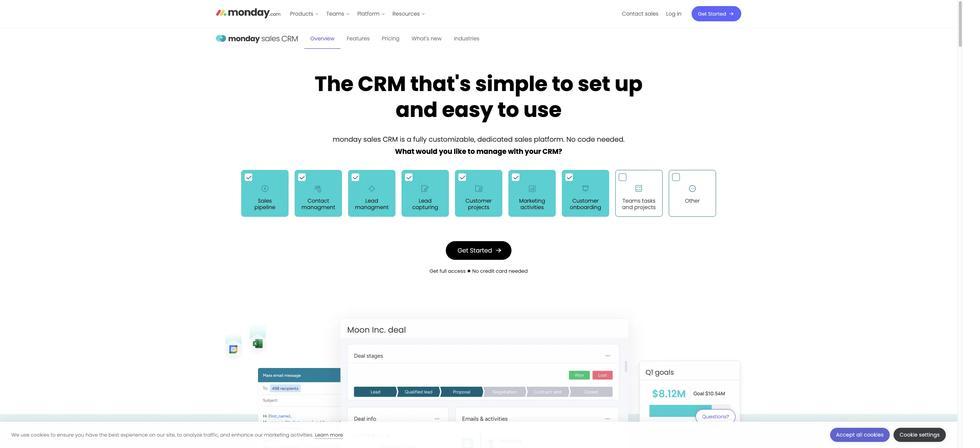 Task type: describe. For each thing, give the bounding box(es) containing it.
projects inside teams tasks and projects
[[634, 204, 656, 211]]

what
[[395, 147, 414, 157]]

questions?
[[702, 414, 729, 421]]

industries
[[454, 35, 479, 42]]

like
[[454, 147, 466, 157]]

resources link
[[389, 8, 429, 20]]

lead capturing
[[412, 198, 438, 211]]

Sales pipeline checkbox
[[241, 170, 289, 217]]

enhance
[[231, 432, 253, 439]]

platform
[[357, 10, 380, 18]]

what's
[[412, 35, 429, 42]]

activities.
[[291, 432, 313, 439]]

experience
[[121, 432, 148, 439]]

best
[[109, 432, 119, 439]]

✦
[[467, 268, 471, 275]]

on
[[149, 432, 155, 439]]

credit
[[480, 268, 494, 275]]

cookies for use
[[31, 432, 49, 439]]

simple
[[475, 70, 548, 99]]

1 vertical spatial no
[[472, 268, 479, 275]]

2 our from the left
[[255, 432, 263, 439]]

products link
[[287, 8, 323, 20]]

resources
[[393, 10, 420, 18]]

list containing products
[[287, 0, 429, 27]]

a
[[407, 135, 411, 144]]

crm inside monday sales crm is a fully customizable, dedicated sales platform. no code needed. what would you like to manage with your crm?
[[383, 135, 398, 144]]

marketing activities
[[519, 198, 545, 211]]

cookies for all
[[864, 432, 884, 439]]

contact for contact sales
[[622, 10, 644, 18]]

and inside teams tasks and projects
[[622, 204, 633, 211]]

managment for lead
[[355, 204, 389, 211]]

other
[[685, 198, 700, 205]]

card
[[496, 268, 507, 275]]

easy
[[442, 96, 493, 125]]

no inside monday sales crm is a fully customizable, dedicated sales platform. no code needed. what would you like to manage with your crm?
[[567, 135, 576, 144]]

Lead capturing checkbox
[[402, 170, 449, 217]]

with
[[508, 147, 523, 157]]

projects inside 'customer projects'
[[468, 204, 489, 211]]

what's new
[[412, 35, 442, 42]]

started for leftmost get started button
[[470, 246, 492, 255]]

is
[[400, 135, 405, 144]]

ensure
[[57, 432, 74, 439]]

the
[[315, 70, 354, 99]]

what's new link
[[406, 28, 448, 49]]

crm tag lead capturing image
[[418, 182, 433, 197]]

customer projects
[[466, 198, 492, 211]]

fully
[[413, 135, 427, 144]]

get inside main element
[[698, 10, 707, 17]]

platform link
[[354, 8, 389, 20]]

needed.
[[597, 135, 625, 144]]

needed
[[509, 268, 528, 275]]

1 vertical spatial you
[[75, 432, 84, 439]]

to up dedicated
[[498, 96, 519, 125]]

to left ensure
[[51, 432, 56, 439]]

we use cookies to ensure you have the best experience on our site, to analyze traffic, and enhance our marketing activities. learn more
[[11, 432, 343, 439]]

would
[[416, 147, 438, 157]]

monday sales crm is a fully customizable, dedicated sales platform. no code needed. what would you like to manage with your crm?
[[333, 135, 625, 157]]

capturing
[[412, 204, 438, 211]]

crm tag marketing activities image
[[525, 182, 540, 197]]

0 horizontal spatial get started button
[[446, 242, 512, 260]]

use inside dialog
[[21, 432, 29, 439]]

crm tag customer projects image
[[471, 182, 486, 197]]

code
[[578, 135, 595, 144]]

to right the site,
[[177, 432, 182, 439]]

crm tag other image
[[685, 182, 700, 197]]

learn
[[315, 432, 329, 439]]

log
[[666, 10, 676, 18]]

sales for contact
[[645, 10, 659, 18]]

dialog containing we use cookies to ensure you have the best experience on our site, to analyze traffic, and enhance our marketing activities.
[[0, 423, 958, 449]]

crm tag sales pipeline image
[[257, 182, 273, 197]]

monday
[[333, 135, 362, 144]]

traffic,
[[204, 432, 219, 439]]

analyze
[[183, 432, 202, 439]]

use inside 'the crm that's simple to set up and easy to use'
[[524, 96, 562, 125]]

Other checkbox
[[669, 170, 716, 217]]

customer onboarding
[[570, 198, 601, 211]]

the crm that's simple to set up and easy to use
[[315, 70, 643, 125]]

managment for contact
[[302, 204, 335, 211]]

pipeline
[[254, 204, 275, 211]]

contact sales button
[[618, 8, 663, 20]]

activities
[[521, 204, 544, 211]]

1 our from the left
[[157, 432, 165, 439]]

more
[[330, 432, 343, 439]]

overview
[[310, 35, 335, 42]]

contact sales
[[622, 10, 659, 18]]

accept all cookies
[[836, 432, 884, 439]]

Customer projects checkbox
[[455, 170, 502, 217]]

lead managment
[[355, 198, 389, 211]]

main element
[[287, 0, 741, 27]]

Teams tasks and projects checkbox
[[615, 170, 663, 217]]



Task type: locate. For each thing, give the bounding box(es) containing it.
contact for contact managment
[[308, 198, 329, 205]]

use up platform.
[[524, 96, 562, 125]]

log in
[[666, 10, 682, 18]]

1 projects from the left
[[468, 204, 489, 211]]

crm tag customer onboarding image
[[578, 182, 593, 197]]

and up "fully"
[[396, 96, 438, 125]]

our right enhance
[[255, 432, 263, 439]]

that's
[[410, 70, 471, 99]]

pricing
[[382, 35, 400, 42]]

accept all cookies button
[[830, 429, 890, 443]]

0 horizontal spatial get started
[[458, 246, 492, 255]]

teams for teams
[[327, 10, 345, 18]]

features link
[[341, 28, 376, 49]]

0 vertical spatial started
[[708, 10, 726, 17]]

contact down crm tag contact management icon
[[308, 198, 329, 205]]

0 vertical spatial and
[[396, 96, 438, 125]]

tasks
[[642, 198, 656, 205]]

1 horizontal spatial customer
[[573, 198, 599, 205]]

lead inside lead capturing
[[419, 198, 432, 205]]

get started right the in on the top
[[698, 10, 726, 17]]

marketing
[[264, 432, 289, 439]]

have
[[86, 432, 98, 439]]

customizable,
[[429, 135, 476, 144]]

get started button up get full access ✦ no credit card needed
[[446, 242, 512, 260]]

0 horizontal spatial lead
[[365, 198, 378, 205]]

0 vertical spatial use
[[524, 96, 562, 125]]

no left code
[[567, 135, 576, 144]]

1 managment from the left
[[302, 204, 335, 211]]

managment down crm tag lead management icon
[[355, 204, 389, 211]]

2 managment from the left
[[355, 204, 389, 211]]

2 projects from the left
[[634, 204, 656, 211]]

all
[[856, 432, 863, 439]]

to inside monday sales crm is a fully customizable, dedicated sales platform. no code needed. what would you like to manage with your crm?
[[468, 147, 475, 157]]

1 customer from the left
[[466, 198, 492, 205]]

customer down crm tag customer onboarding icon
[[573, 198, 599, 205]]

to right 'like'
[[468, 147, 475, 157]]

your
[[525, 147, 541, 157]]

1 horizontal spatial our
[[255, 432, 263, 439]]

monday.com crm and sales image
[[216, 28, 298, 49]]

projects down crm tag customer projects image
[[468, 204, 489, 211]]

1 vertical spatial crm
[[383, 135, 398, 144]]

customer inside option
[[466, 198, 492, 205]]

group containing sales pipeline
[[238, 167, 719, 220]]

1 vertical spatial use
[[21, 432, 29, 439]]

group
[[238, 167, 719, 220]]

monday.com logo image
[[216, 5, 280, 21]]

lead down crm tag lead capturing image
[[419, 198, 432, 205]]

features
[[347, 35, 370, 42]]

access
[[448, 268, 466, 275]]

1 horizontal spatial you
[[439, 147, 452, 157]]

1 vertical spatial get started
[[458, 246, 492, 255]]

crm tag contact management image
[[311, 182, 326, 197]]

get started button right the in on the top
[[692, 6, 741, 21]]

we
[[11, 432, 19, 439]]

1 horizontal spatial sales
[[515, 135, 532, 144]]

0 horizontal spatial cookies
[[31, 432, 49, 439]]

get started button
[[692, 6, 741, 21], [446, 242, 512, 260]]

contact left the log
[[622, 10, 644, 18]]

2 list from the left
[[618, 0, 686, 27]]

crm?
[[543, 147, 562, 157]]

lead for managment
[[365, 198, 378, 205]]

get started for leftmost get started button
[[458, 246, 492, 255]]

0 horizontal spatial you
[[75, 432, 84, 439]]

to left set
[[552, 70, 574, 99]]

crm inside 'the crm that's simple to set up and easy to use'
[[358, 70, 406, 99]]

teams inside main element
[[327, 10, 345, 18]]

and inside 'the crm that's simple to set up and easy to use'
[[396, 96, 438, 125]]

platform.
[[534, 135, 565, 144]]

Lead managment checkbox
[[348, 170, 396, 217]]

0 vertical spatial crm
[[358, 70, 406, 99]]

2 lead from the left
[[419, 198, 432, 205]]

sales inside button
[[645, 10, 659, 18]]

up
[[615, 70, 643, 99]]

0 horizontal spatial managment
[[302, 204, 335, 211]]

you down customizable,
[[439, 147, 452, 157]]

started for the rightmost get started button
[[708, 10, 726, 17]]

0 vertical spatial no
[[567, 135, 576, 144]]

cookie settings button
[[894, 429, 946, 443]]

0 horizontal spatial teams
[[327, 10, 345, 18]]

1 horizontal spatial get started button
[[692, 6, 741, 21]]

teams
[[327, 10, 345, 18], [623, 198, 641, 205]]

Marketing activities checkbox
[[509, 170, 556, 217]]

dialog
[[0, 423, 958, 449]]

Contact managment checkbox
[[295, 170, 342, 217]]

1 horizontal spatial get
[[458, 246, 468, 255]]

sales
[[258, 198, 272, 205]]

1 horizontal spatial and
[[396, 96, 438, 125]]

projects
[[468, 204, 489, 211], [634, 204, 656, 211]]

1 vertical spatial teams
[[623, 198, 641, 205]]

you inside monday sales crm is a fully customizable, dedicated sales platform. no code needed. what would you like to manage with your crm?
[[439, 147, 452, 157]]

get started inside main element
[[698, 10, 726, 17]]

and down crm tag team tasks n projects icon
[[622, 204, 633, 211]]

get started for the rightmost get started button
[[698, 10, 726, 17]]

get left the full
[[430, 268, 438, 275]]

managment down crm tag contact management icon
[[302, 204, 335, 211]]

1 lead from the left
[[365, 198, 378, 205]]

0 horizontal spatial and
[[220, 432, 230, 439]]

and
[[396, 96, 438, 125], [622, 204, 633, 211], [220, 432, 230, 439]]

accept
[[836, 432, 855, 439]]

the
[[99, 432, 107, 439]]

0 horizontal spatial projects
[[468, 204, 489, 211]]

our
[[157, 432, 165, 439], [255, 432, 263, 439]]

1 horizontal spatial no
[[567, 135, 576, 144]]

teams inside teams tasks and projects
[[623, 198, 641, 205]]

get started up get full access ✦ no credit card needed
[[458, 246, 492, 255]]

crm tag team tasks n projects image
[[631, 182, 647, 197]]

marketing
[[519, 198, 545, 205]]

2 horizontal spatial and
[[622, 204, 633, 211]]

list
[[287, 0, 429, 27], [618, 0, 686, 27]]

log in link
[[663, 8, 686, 20]]

customer down crm tag customer projects image
[[466, 198, 492, 205]]

list containing contact sales
[[618, 0, 686, 27]]

cookie
[[900, 432, 918, 439]]

started right the in on the top
[[708, 10, 726, 17]]

0 horizontal spatial our
[[157, 432, 165, 439]]

contact managment
[[302, 198, 335, 211]]

1 vertical spatial get
[[458, 246, 468, 255]]

settings
[[919, 432, 940, 439]]

new
[[431, 35, 442, 42]]

crm tag lead management image
[[364, 182, 379, 197]]

lead inside lead managment
[[365, 198, 378, 205]]

you
[[439, 147, 452, 157], [75, 432, 84, 439]]

overview link
[[304, 28, 341, 49]]

1 horizontal spatial lead
[[419, 198, 432, 205]]

1 horizontal spatial use
[[524, 96, 562, 125]]

started up get full access ✦ no credit card needed
[[470, 246, 492, 255]]

no
[[567, 135, 576, 144], [472, 268, 479, 275]]

1 horizontal spatial managment
[[355, 204, 389, 211]]

you left have in the left bottom of the page
[[75, 432, 84, 439]]

contact
[[622, 10, 644, 18], [308, 198, 329, 205]]

2 vertical spatial and
[[220, 432, 230, 439]]

1 horizontal spatial projects
[[634, 204, 656, 211]]

to
[[552, 70, 574, 99], [498, 96, 519, 125], [468, 147, 475, 157], [51, 432, 56, 439], [177, 432, 182, 439]]

use right we
[[21, 432, 29, 439]]

0 horizontal spatial get
[[430, 268, 438, 275]]

teams down crm tag team tasks n projects icon
[[623, 198, 641, 205]]

2 horizontal spatial sales
[[645, 10, 659, 18]]

1 vertical spatial started
[[470, 246, 492, 255]]

customer for onboarding
[[573, 198, 599, 205]]

0 vertical spatial contact
[[622, 10, 644, 18]]

teams tasks and projects
[[622, 198, 656, 211]]

and inside dialog
[[220, 432, 230, 439]]

1 horizontal spatial teams
[[623, 198, 641, 205]]

0 horizontal spatial sales
[[363, 135, 381, 144]]

2 vertical spatial get
[[430, 268, 438, 275]]

teams up overview link
[[327, 10, 345, 18]]

site,
[[166, 432, 176, 439]]

get right the in on the top
[[698, 10, 707, 17]]

customer inside customer onboarding
[[573, 198, 599, 205]]

manage
[[476, 147, 507, 157]]

1 horizontal spatial contact
[[622, 10, 644, 18]]

lead
[[365, 198, 378, 205], [419, 198, 432, 205]]

0 horizontal spatial customer
[[466, 198, 492, 205]]

industries link
[[448, 28, 486, 49]]

onboarding
[[570, 204, 601, 211]]

0 vertical spatial get started
[[698, 10, 726, 17]]

2 horizontal spatial get
[[698, 10, 707, 17]]

0 horizontal spatial started
[[470, 246, 492, 255]]

crm
[[358, 70, 406, 99], [383, 135, 398, 144]]

lead down crm tag lead management icon
[[365, 198, 378, 205]]

cookie settings
[[900, 432, 940, 439]]

1 vertical spatial contact
[[308, 198, 329, 205]]

0 horizontal spatial list
[[287, 0, 429, 27]]

cookies right all
[[864, 432, 884, 439]]

0 horizontal spatial use
[[21, 432, 29, 439]]

teams for teams tasks and projects
[[623, 198, 641, 205]]

set
[[578, 70, 610, 99]]

sales pipeline
[[254, 198, 275, 211]]

pricing link
[[376, 28, 406, 49]]

dedicated
[[477, 135, 513, 144]]

lead for capturing
[[419, 198, 432, 205]]

managment inside checkbox
[[355, 204, 389, 211]]

1 horizontal spatial get started
[[698, 10, 726, 17]]

full
[[440, 268, 447, 275]]

1 list from the left
[[287, 0, 429, 27]]

started
[[708, 10, 726, 17], [470, 246, 492, 255]]

get full access ✦ no credit card needed
[[430, 268, 528, 275]]

0 horizontal spatial contact
[[308, 198, 329, 205]]

learn more link
[[315, 432, 343, 440]]

1 horizontal spatial list
[[618, 0, 686, 27]]

cookies right we
[[31, 432, 49, 439]]

contact inside button
[[622, 10, 644, 18]]

contact inside contact managment
[[308, 198, 329, 205]]

cookies inside accept all cookies button
[[864, 432, 884, 439]]

get up ✦
[[458, 246, 468, 255]]

projects down crm tag team tasks n projects icon
[[634, 204, 656, 211]]

1 horizontal spatial started
[[708, 10, 726, 17]]

customer for projects
[[466, 198, 492, 205]]

0 vertical spatial you
[[439, 147, 452, 157]]

0 vertical spatial teams
[[327, 10, 345, 18]]

sales left the log
[[645, 10, 659, 18]]

and right traffic,
[[220, 432, 230, 439]]

our right "on" at the left bottom of the page
[[157, 432, 165, 439]]

sales
[[645, 10, 659, 18], [363, 135, 381, 144], [515, 135, 532, 144]]

2 customer from the left
[[573, 198, 599, 205]]

no right ✦
[[472, 268, 479, 275]]

sales right monday
[[363, 135, 381, 144]]

0 vertical spatial get
[[698, 10, 707, 17]]

managment inside option
[[302, 204, 335, 211]]

products
[[290, 10, 314, 18]]

started inside main element
[[708, 10, 726, 17]]

1 horizontal spatial cookies
[[864, 432, 884, 439]]

managment
[[302, 204, 335, 211], [355, 204, 389, 211]]

get started
[[698, 10, 726, 17], [458, 246, 492, 255]]

sales for monday
[[363, 135, 381, 144]]

Customer onboarding checkbox
[[562, 170, 609, 217]]

0 horizontal spatial no
[[472, 268, 479, 275]]

1 vertical spatial and
[[622, 204, 633, 211]]

teams link
[[323, 8, 354, 20]]

1 vertical spatial get started button
[[446, 242, 512, 260]]

questions? button
[[696, 410, 736, 430]]

0 vertical spatial get started button
[[692, 6, 741, 21]]

in
[[677, 10, 682, 18]]

sales up "with"
[[515, 135, 532, 144]]



Task type: vqa. For each thing, say whether or not it's contained in the screenshot.
And in Teams tasks and projects
yes



